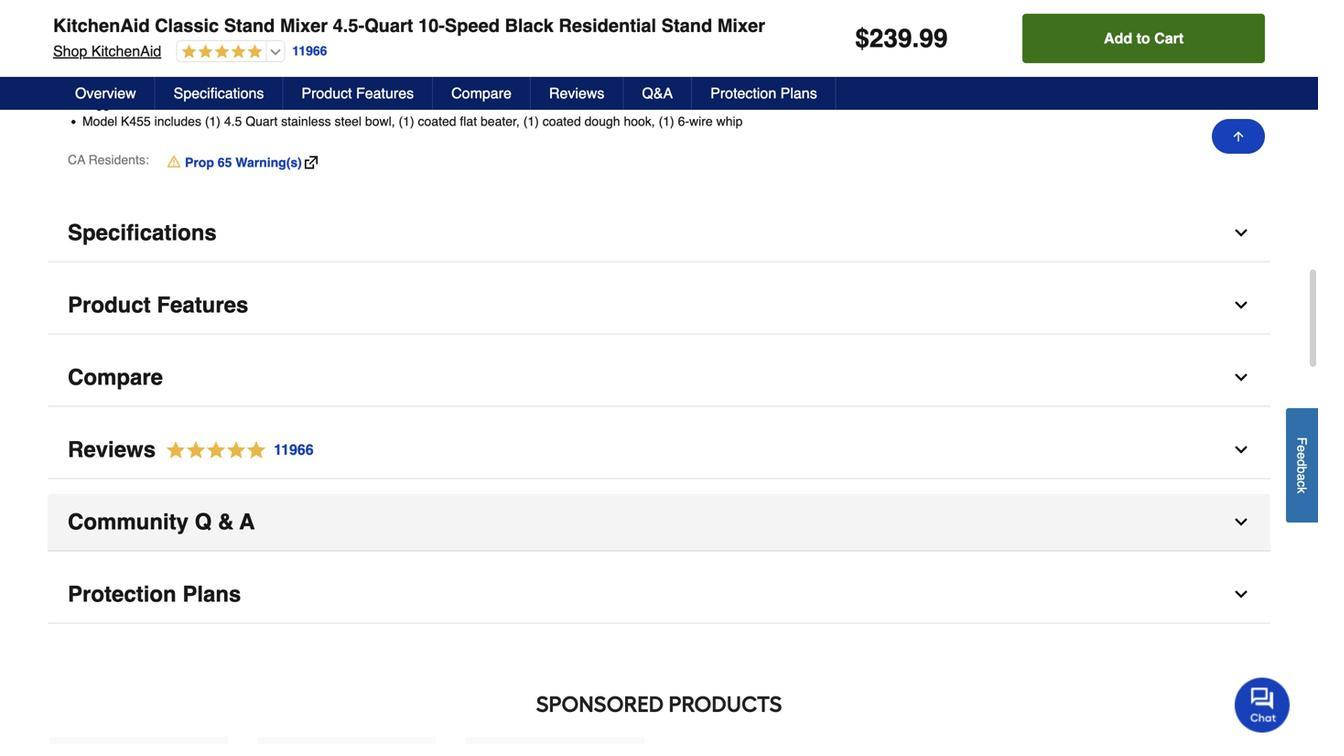 Task type: locate. For each thing, give the bounding box(es) containing it.
(1) right bowl,
[[399, 114, 415, 129]]

1 horizontal spatial plans
[[781, 85, 818, 102]]

1 horizontal spatial more
[[329, 78, 358, 93]]

protection plans button up whip
[[693, 77, 837, 110]]

0 horizontal spatial quart
[[246, 114, 278, 129]]

veggie
[[82, 96, 120, 111]]

you'll left have
[[405, 6, 434, 21]]

protection plans button down community q & a button
[[48, 567, 1271, 624]]

add to cart button
[[1023, 14, 1266, 63]]

1 vertical spatial chevron down image
[[1233, 441, 1251, 459]]

8,
[[121, 60, 132, 75]]

11966
[[292, 44, 327, 58], [274, 441, 314, 458]]

while
[[82, 24, 112, 39]]

protection plans down community q & a
[[68, 582, 241, 607]]

prop 65 warning(s)
[[185, 155, 302, 170]]

1 horizontal spatial features
[[356, 85, 414, 102]]

to right add
[[1137, 30, 1151, 47]]

the
[[238, 6, 256, 21], [563, 6, 581, 21], [649, 6, 667, 21], [515, 42, 533, 57]]

1 vertical spatial reviews
[[68, 437, 156, 463]]

1 vertical spatial from
[[563, 78, 589, 93]]

easily add ingredients with the tilt-head design, because you'll have better access to the bowl - lock the head in place while mixing 10 speeds for nearly any task or recipe, from mixing ingredients together on the stir speed, to whipping cream at speed 8, you'll get thorough ingredient incorporation every time 10+ attachments (sold separately) to make more with your mixer to make everything from fresh pasta to burgers, veggie noodles, ice cream and more model k455 includes (1) 4.5 quart stainless steel bowl, (1) coated flat beater, (1) coated dough hook, (1) 6-wire whip
[[82, 6, 746, 129]]

(1) left 4.5 on the top left of page
[[205, 114, 221, 129]]

0 horizontal spatial stand
[[224, 15, 275, 36]]

1 horizontal spatial you'll
[[405, 6, 434, 21]]

0 horizontal spatial reviews
[[68, 437, 156, 463]]

1 horizontal spatial with
[[361, 78, 384, 93]]

specifications
[[174, 85, 264, 102], [68, 220, 217, 245]]

0 horizontal spatial plans
[[183, 582, 241, 607]]

2 chevron down image from the top
[[1233, 369, 1251, 387]]

protection up whip
[[711, 85, 777, 102]]

1 vertical spatial plans
[[183, 582, 241, 607]]

d
[[1296, 460, 1310, 467]]

4 (1) from the left
[[659, 114, 675, 129]]

head left in at the top right
[[670, 6, 699, 21]]

plans
[[781, 85, 818, 102], [183, 582, 241, 607]]

stand up at
[[662, 15, 713, 36]]

to down ingredient
[[280, 78, 290, 93]]

1 chevron down image from the top
[[1233, 296, 1251, 315]]

0 horizontal spatial ingredients
[[145, 6, 208, 21]]

0 horizontal spatial head
[[276, 6, 305, 21]]

0 vertical spatial protection plans
[[711, 85, 818, 102]]

flat
[[460, 114, 477, 129]]

quart
[[365, 15, 413, 36], [246, 114, 278, 129]]

(1) right beater,
[[524, 114, 539, 129]]

noodles,
[[124, 96, 172, 111]]

1 horizontal spatial coated
[[543, 114, 581, 129]]

1 horizontal spatial stand
[[662, 15, 713, 36]]

overview button
[[57, 77, 155, 110]]

0 vertical spatial mixing
[[115, 24, 152, 39]]

protection plans
[[711, 85, 818, 102], [68, 582, 241, 607]]

southdeep products heading
[[48, 686, 1271, 723]]

(1) left '6-'
[[659, 114, 675, 129]]

protection
[[711, 85, 777, 102], [68, 582, 176, 607]]

overview
[[75, 85, 136, 102]]

0 vertical spatial chevron down image
[[1233, 224, 1251, 242]]

head up recipe,
[[276, 6, 305, 21]]

0 vertical spatial plans
[[781, 85, 818, 102]]

1 vertical spatial mixing
[[340, 42, 377, 57]]

more right and
[[260, 96, 289, 111]]

kitchenaid
[[53, 15, 150, 36], [91, 43, 161, 60]]

e up b on the bottom right
[[1296, 452, 1310, 460]]

mixing down add
[[115, 24, 152, 39]]

1 stand from the left
[[224, 15, 275, 36]]

2 make from the left
[[466, 78, 497, 93]]

c
[[1296, 481, 1310, 487]]

0 horizontal spatial you'll
[[135, 60, 164, 75]]

4.8 stars image
[[177, 44, 262, 61], [156, 438, 315, 463]]

to right mixer
[[451, 78, 462, 93]]

1 vertical spatial specifications button
[[48, 205, 1271, 262]]

more down incorporation
[[329, 78, 358, 93]]

1 vertical spatial cream
[[196, 96, 231, 111]]

2 vertical spatial chevron down image
[[1233, 513, 1251, 532]]

to
[[549, 6, 560, 21], [1137, 30, 1151, 47], [599, 42, 610, 57], [280, 78, 290, 93], [451, 78, 462, 93], [659, 78, 670, 93]]

3 chevron down image from the top
[[1233, 513, 1251, 532]]

1 horizontal spatial reviews
[[549, 85, 605, 102]]

tilt-
[[259, 6, 276, 21]]

chevron down image inside protection plans button
[[1233, 586, 1251, 604]]

0 vertical spatial product
[[302, 85, 352, 102]]

0 vertical spatial ingredients
[[145, 6, 208, 21]]

the right lock
[[649, 6, 667, 21]]

cart
[[1155, 30, 1184, 47]]

1 horizontal spatial quart
[[365, 15, 413, 36]]

ingredients up the nearly
[[145, 6, 208, 21]]

from
[[311, 42, 336, 57], [563, 78, 589, 93]]

stand up "or"
[[224, 15, 275, 36]]

0 vertical spatial product features
[[302, 85, 414, 102]]

chevron down image inside community q & a button
[[1233, 513, 1251, 532]]

protection for the bottom protection plans button
[[68, 582, 176, 607]]

chevron down image
[[1233, 296, 1251, 315], [1233, 441, 1251, 459], [1233, 513, 1251, 532]]

3 chevron down image from the top
[[1233, 586, 1251, 604]]

1 vertical spatial protection
[[68, 582, 176, 607]]

.
[[913, 24, 920, 53]]

every
[[381, 60, 412, 75]]

1 mixer from the left
[[280, 15, 328, 36]]

0 vertical spatial compare
[[452, 85, 512, 102]]

with
[[211, 6, 234, 21], [361, 78, 384, 93]]

2 chevron down image from the top
[[1233, 441, 1251, 459]]

burgers,
[[674, 78, 721, 93]]

10+
[[82, 78, 104, 93]]

1 horizontal spatial product features
[[302, 85, 414, 102]]

with left your
[[361, 78, 384, 93]]

coated down reviews 'button'
[[543, 114, 581, 129]]

1 chevron down image from the top
[[1233, 224, 1251, 242]]

0 vertical spatial with
[[211, 6, 234, 21]]

head
[[276, 6, 305, 21], [670, 6, 699, 21]]

better
[[469, 6, 502, 21]]

0 vertical spatial specifications button
[[155, 77, 283, 110]]

mixing
[[115, 24, 152, 39], [340, 42, 377, 57]]

cream down (sold
[[196, 96, 231, 111]]

chevron down image
[[1233, 224, 1251, 242], [1233, 369, 1251, 387], [1233, 586, 1251, 604]]

1 (1) from the left
[[205, 114, 221, 129]]

0 horizontal spatial product features
[[68, 293, 249, 318]]

sponsored products
[[536, 692, 783, 718]]

0 vertical spatial chevron down image
[[1233, 296, 1251, 315]]

make down incorporation
[[294, 78, 325, 93]]

(sold
[[181, 78, 209, 93]]

sponsored
[[536, 692, 664, 718]]

kitchenaid up 8,
[[91, 43, 161, 60]]

1 horizontal spatial head
[[670, 6, 699, 21]]

beater,
[[481, 114, 520, 129]]

2 vertical spatial chevron down image
[[1233, 586, 1251, 604]]

mixer
[[280, 15, 328, 36], [718, 15, 766, 36]]

1 horizontal spatial make
[[466, 78, 497, 93]]

coated
[[418, 114, 457, 129], [543, 114, 581, 129]]

0 vertical spatial cream
[[668, 42, 703, 57]]

0 horizontal spatial make
[[294, 78, 325, 93]]

0 vertical spatial protection
[[711, 85, 777, 102]]

make down together
[[466, 78, 497, 93]]

cream left at
[[668, 42, 703, 57]]

recipe,
[[268, 42, 307, 57]]

1 vertical spatial kitchenaid
[[91, 43, 161, 60]]

shop kitchenaid
[[53, 43, 161, 60]]

0 vertical spatial specifications
[[174, 85, 264, 102]]

reviews up dough
[[549, 85, 605, 102]]

mixer right in at the top right
[[718, 15, 766, 36]]

speeds
[[100, 42, 142, 57]]

hook,
[[624, 114, 656, 129]]

the left the tilt- on the left top
[[238, 6, 256, 21]]

ingredients
[[145, 6, 208, 21], [380, 42, 443, 57]]

bowl,
[[365, 114, 395, 129]]

4.5
[[224, 114, 242, 129]]

and
[[235, 96, 256, 111]]

1 horizontal spatial protection
[[711, 85, 777, 102]]

2 head from the left
[[670, 6, 699, 21]]

0 vertical spatial quart
[[365, 15, 413, 36]]

plans for top protection plans button
[[781, 85, 818, 102]]

k455
[[121, 114, 151, 129]]

warning image
[[168, 154, 180, 169]]

chevron down image for compare
[[1233, 369, 1251, 387]]

protection plans up whip
[[711, 85, 818, 102]]

with up any on the top of page
[[211, 6, 234, 21]]

separately)
[[213, 78, 276, 93]]

includes
[[154, 114, 201, 129]]

1 vertical spatial specifications
[[68, 220, 217, 245]]

compare
[[452, 85, 512, 102], [68, 365, 163, 390]]

0 horizontal spatial from
[[311, 42, 336, 57]]

whip
[[717, 114, 743, 129]]

0 vertical spatial reviews
[[549, 85, 605, 102]]

product features button
[[283, 77, 433, 110], [48, 277, 1271, 335]]

0 vertical spatial kitchenaid
[[53, 15, 150, 36]]

quart up every
[[365, 15, 413, 36]]

ingredients up every
[[380, 42, 443, 57]]

0 horizontal spatial coated
[[418, 114, 457, 129]]

0 vertical spatial 11966
[[292, 44, 327, 58]]

chevron down image inside 'specifications' button
[[1233, 224, 1251, 242]]

specifications down residents:
[[68, 220, 217, 245]]

(1)
[[205, 114, 221, 129], [399, 114, 415, 129], [524, 114, 539, 129], [659, 114, 675, 129]]

reviews up the community
[[68, 437, 156, 463]]

make
[[294, 78, 325, 93], [466, 78, 497, 93]]

from left fresh
[[563, 78, 589, 93]]

ca residents:
[[68, 153, 149, 167]]

specifications down thorough
[[174, 85, 264, 102]]

1 vertical spatial compare button
[[48, 349, 1271, 407]]

0 horizontal spatial mixer
[[280, 15, 328, 36]]

compare button
[[433, 77, 531, 110], [48, 349, 1271, 407]]

1 horizontal spatial cream
[[668, 42, 703, 57]]

in
[[702, 6, 712, 21]]

1 coated from the left
[[418, 114, 457, 129]]

from up incorporation
[[311, 42, 336, 57]]

kitchenaid up the shop kitchenaid
[[53, 15, 150, 36]]

bowl
[[585, 6, 611, 21]]

q
[[195, 510, 212, 535]]

protection for top protection plans button
[[711, 85, 777, 102]]

65
[[218, 155, 232, 170]]

mixing up incorporation
[[340, 42, 377, 57]]

1 horizontal spatial ingredients
[[380, 42, 443, 57]]

mixer up recipe,
[[280, 15, 328, 36]]

0 horizontal spatial mixing
[[115, 24, 152, 39]]

1 vertical spatial protection plans
[[68, 582, 241, 607]]

product
[[302, 85, 352, 102], [68, 293, 151, 318]]

stand
[[224, 15, 275, 36], [662, 15, 713, 36]]

1 vertical spatial you'll
[[135, 60, 164, 75]]

1 vertical spatial product
[[68, 293, 151, 318]]

protection down the community
[[68, 582, 176, 607]]

0 vertical spatial from
[[311, 42, 336, 57]]

quart down and
[[246, 114, 278, 129]]

1 vertical spatial product features
[[68, 293, 249, 318]]

4.8 stars image containing 11966
[[156, 438, 315, 463]]

coated left flat
[[418, 114, 457, 129]]

to right access
[[549, 6, 560, 21]]

0 horizontal spatial features
[[157, 293, 249, 318]]

to down the residential at the top left of page
[[599, 42, 610, 57]]

1 vertical spatial chevron down image
[[1233, 369, 1251, 387]]

you'll down for on the left top of the page
[[135, 60, 164, 75]]

task
[[226, 42, 250, 57]]

1 horizontal spatial mixing
[[340, 42, 377, 57]]

1 vertical spatial compare
[[68, 365, 163, 390]]

k
[[1296, 487, 1310, 494]]

model
[[82, 114, 117, 129]]

1 vertical spatial 4.8 stars image
[[156, 438, 315, 463]]

0 horizontal spatial protection
[[68, 582, 176, 607]]

-
[[615, 6, 619, 21]]

0 horizontal spatial compare
[[68, 365, 163, 390]]

10-
[[419, 15, 445, 36]]

link icon image
[[305, 156, 318, 169]]

1 vertical spatial quart
[[246, 114, 278, 129]]

1 horizontal spatial mixer
[[718, 15, 766, 36]]

specifications button
[[155, 77, 283, 110], [48, 205, 1271, 262]]

e up d
[[1296, 445, 1310, 452]]

1 vertical spatial more
[[260, 96, 289, 111]]



Task type: vqa. For each thing, say whether or not it's contained in the screenshot.
services for Store Services
no



Task type: describe. For each thing, give the bounding box(es) containing it.
speed
[[445, 15, 500, 36]]

stainless
[[281, 114, 331, 129]]

products
[[669, 692, 783, 718]]

b
[[1296, 467, 1310, 474]]

$
[[856, 24, 870, 53]]

add
[[1105, 30, 1133, 47]]

warning(s)
[[236, 155, 302, 170]]

chevron down image for features
[[1233, 296, 1251, 315]]

0 vertical spatial product features button
[[283, 77, 433, 110]]

steel
[[335, 114, 362, 129]]

specifications for bottom 'specifications' button
[[68, 220, 217, 245]]

ingredient
[[243, 60, 299, 75]]

everything
[[500, 78, 560, 93]]

chat invite button image
[[1236, 677, 1291, 733]]

at
[[707, 42, 718, 57]]

chevron down image for protection plans
[[1233, 586, 1251, 604]]

easily
[[82, 6, 117, 21]]

chevron down image for specifications
[[1233, 224, 1251, 242]]

place
[[716, 6, 746, 21]]

the right on
[[515, 42, 533, 57]]

the left bowl
[[563, 6, 581, 21]]

0 horizontal spatial protection plans
[[68, 582, 241, 607]]

ice
[[176, 96, 192, 111]]

whipping
[[613, 42, 664, 57]]

0 horizontal spatial more
[[260, 96, 289, 111]]

shop
[[53, 43, 87, 60]]

10
[[82, 42, 97, 57]]

0 vertical spatial features
[[356, 85, 414, 102]]

add
[[120, 6, 142, 21]]

3 (1) from the left
[[524, 114, 539, 129]]

prop 65 warning(s) link
[[168, 153, 318, 172]]

1 vertical spatial with
[[361, 78, 384, 93]]

because
[[353, 6, 402, 21]]

product features for the product features button to the bottom
[[68, 293, 249, 318]]

2 mixer from the left
[[718, 15, 766, 36]]

ca
[[68, 153, 85, 167]]

239
[[870, 24, 913, 53]]

f
[[1296, 437, 1310, 445]]

chevron down image for q
[[1233, 513, 1251, 532]]

f e e d b a c k button
[[1287, 408, 1319, 523]]

0 horizontal spatial product
[[68, 293, 151, 318]]

kitchenaid classic stand mixer 4.5-quart 10-speed black residential stand mixer
[[53, 15, 766, 36]]

speed,
[[557, 42, 596, 57]]

community q & a
[[68, 510, 255, 535]]

0 horizontal spatial with
[[211, 6, 234, 21]]

on
[[497, 42, 512, 57]]

access
[[505, 6, 545, 21]]

design,
[[308, 6, 350, 21]]

1 e from the top
[[1296, 445, 1310, 452]]

black
[[505, 15, 554, 36]]

to inside button
[[1137, 30, 1151, 47]]

2 coated from the left
[[543, 114, 581, 129]]

1 make from the left
[[294, 78, 325, 93]]

together
[[447, 42, 494, 57]]

wire
[[690, 114, 713, 129]]

0 vertical spatial compare button
[[433, 77, 531, 110]]

add to cart
[[1105, 30, 1184, 47]]

1 vertical spatial product features button
[[48, 277, 1271, 335]]

product features for top the product features button
[[302, 85, 414, 102]]

0 vertical spatial more
[[329, 78, 358, 93]]

6-
[[678, 114, 690, 129]]

arrow up image
[[1232, 129, 1247, 144]]

q&a button
[[624, 77, 693, 110]]

2 stand from the left
[[662, 15, 713, 36]]

have
[[438, 6, 466, 21]]

residential
[[559, 15, 657, 36]]

1 horizontal spatial from
[[563, 78, 589, 93]]

f e e d b a c k
[[1296, 437, 1310, 494]]

to right pasta on the left of page
[[659, 78, 670, 93]]

lock
[[622, 6, 645, 21]]

reviews button
[[531, 77, 624, 110]]

stir
[[536, 42, 554, 57]]

a
[[1296, 474, 1310, 481]]

get
[[168, 60, 185, 75]]

&
[[218, 510, 234, 535]]

mixer
[[416, 78, 448, 93]]

attachments
[[108, 78, 178, 93]]

speed
[[82, 60, 117, 75]]

community
[[68, 510, 189, 535]]

2 (1) from the left
[[399, 114, 415, 129]]

or
[[254, 42, 265, 57]]

0 vertical spatial you'll
[[405, 6, 434, 21]]

prop
[[185, 155, 214, 170]]

reviews inside 'button'
[[549, 85, 605, 102]]

0 horizontal spatial cream
[[196, 96, 231, 111]]

1 horizontal spatial product
[[302, 85, 352, 102]]

2 e from the top
[[1296, 452, 1310, 460]]

community q & a button
[[48, 494, 1271, 552]]

1 head from the left
[[276, 6, 305, 21]]

$ 239 . 99
[[856, 24, 948, 53]]

dough
[[585, 114, 621, 129]]

1 horizontal spatial compare
[[452, 85, 512, 102]]

residents:
[[88, 153, 149, 167]]

your
[[388, 78, 413, 93]]

0 vertical spatial protection plans button
[[693, 77, 837, 110]]

pasta
[[624, 78, 656, 93]]

for
[[145, 42, 160, 57]]

1 vertical spatial 11966
[[274, 441, 314, 458]]

fresh
[[592, 78, 621, 93]]

1 vertical spatial ingredients
[[380, 42, 443, 57]]

any
[[202, 42, 223, 57]]

specifications for top 'specifications' button
[[174, 85, 264, 102]]

1 vertical spatial features
[[157, 293, 249, 318]]

quart inside easily add ingredients with the tilt-head design, because you'll have better access to the bowl - lock the head in place while mixing 10 speeds for nearly any task or recipe, from mixing ingredients together on the stir speed, to whipping cream at speed 8, you'll get thorough ingredient incorporation every time 10+ attachments (sold separately) to make more with your mixer to make everything from fresh pasta to burgers, veggie noodles, ice cream and more model k455 includes (1) 4.5 quart stainless steel bowl, (1) coated flat beater, (1) coated dough hook, (1) 6-wire whip
[[246, 114, 278, 129]]

plans for the bottom protection plans button
[[183, 582, 241, 607]]

time
[[416, 60, 440, 75]]

incorporation
[[303, 60, 377, 75]]

99
[[920, 24, 948, 53]]

1 vertical spatial protection plans button
[[48, 567, 1271, 624]]

nearly
[[164, 42, 199, 57]]

thorough
[[189, 60, 240, 75]]

4.5-
[[333, 15, 365, 36]]

1 horizontal spatial protection plans
[[711, 85, 818, 102]]

0 vertical spatial 4.8 stars image
[[177, 44, 262, 61]]



